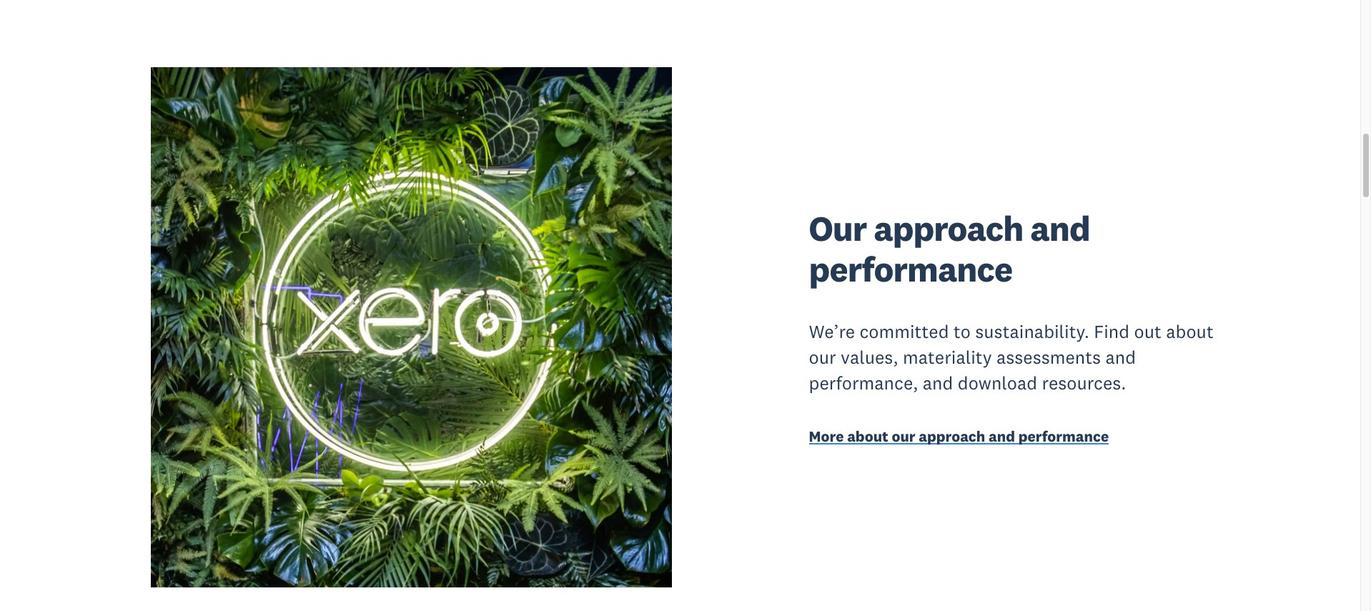 Task type: vqa. For each thing, say whether or not it's contained in the screenshot.
more about our approach and performance
yes



Task type: locate. For each thing, give the bounding box(es) containing it.
performance inside our approach and performance
[[809, 247, 1013, 291]]

download
[[958, 372, 1038, 395]]

1 horizontal spatial performance
[[1019, 427, 1109, 446]]

assessments
[[997, 346, 1101, 369]]

sustainability.
[[976, 320, 1090, 343]]

0 vertical spatial our
[[809, 346, 836, 369]]

and
[[1031, 207, 1090, 250], [1106, 346, 1136, 369], [923, 372, 953, 395], [989, 427, 1015, 446]]

more about our approach and performance link
[[809, 427, 1221, 449]]

our down we're
[[809, 346, 836, 369]]

performance down resources.
[[1019, 427, 1109, 446]]

performance
[[809, 247, 1013, 291], [1019, 427, 1109, 446]]

our approach and performance
[[809, 207, 1090, 291]]

we're committed to sustainability. find out about our values, materiality assessments and performance, and download resources.
[[809, 320, 1214, 395]]

we're
[[809, 320, 855, 343]]

0 vertical spatial performance
[[809, 247, 1013, 291]]

about
[[1166, 320, 1214, 343], [847, 427, 889, 446]]

0 vertical spatial about
[[1166, 320, 1214, 343]]

about right the out
[[1166, 320, 1214, 343]]

materiality
[[903, 346, 992, 369]]

approach
[[874, 207, 1024, 250], [919, 427, 986, 446]]

0 horizontal spatial about
[[847, 427, 889, 446]]

our down performance,
[[892, 427, 916, 446]]

0 horizontal spatial performance
[[809, 247, 1013, 291]]

our
[[809, 346, 836, 369], [892, 427, 916, 446]]

1 horizontal spatial about
[[1166, 320, 1214, 343]]

1 vertical spatial approach
[[919, 427, 986, 446]]

1 vertical spatial performance
[[1019, 427, 1109, 446]]

to
[[954, 320, 971, 343]]

1 horizontal spatial our
[[892, 427, 916, 446]]

about right more
[[847, 427, 889, 446]]

performance up the committed
[[809, 247, 1013, 291]]

0 vertical spatial approach
[[874, 207, 1024, 250]]

0 horizontal spatial our
[[809, 346, 836, 369]]

1 vertical spatial our
[[892, 427, 916, 446]]

our inside we're committed to sustainability. find out about our values, materiality assessments and performance, and download resources.
[[809, 346, 836, 369]]

1 vertical spatial about
[[847, 427, 889, 446]]



Task type: describe. For each thing, give the bounding box(es) containing it.
performance,
[[809, 372, 918, 395]]

more
[[809, 427, 844, 446]]

our
[[809, 207, 867, 250]]

approach inside our approach and performance
[[874, 207, 1024, 250]]

about inside we're committed to sustainability. find out about our values, materiality assessments and performance, and download resources.
[[1166, 320, 1214, 343]]

more about our approach and performance
[[809, 427, 1109, 446]]

and inside our approach and performance
[[1031, 207, 1090, 250]]

out
[[1134, 320, 1162, 343]]

committed
[[860, 320, 949, 343]]

values,
[[841, 346, 899, 369]]

find
[[1094, 320, 1130, 343]]

the xero logo in neon lights against a foliage background. image
[[151, 67, 672, 588]]

resources.
[[1042, 372, 1127, 395]]



